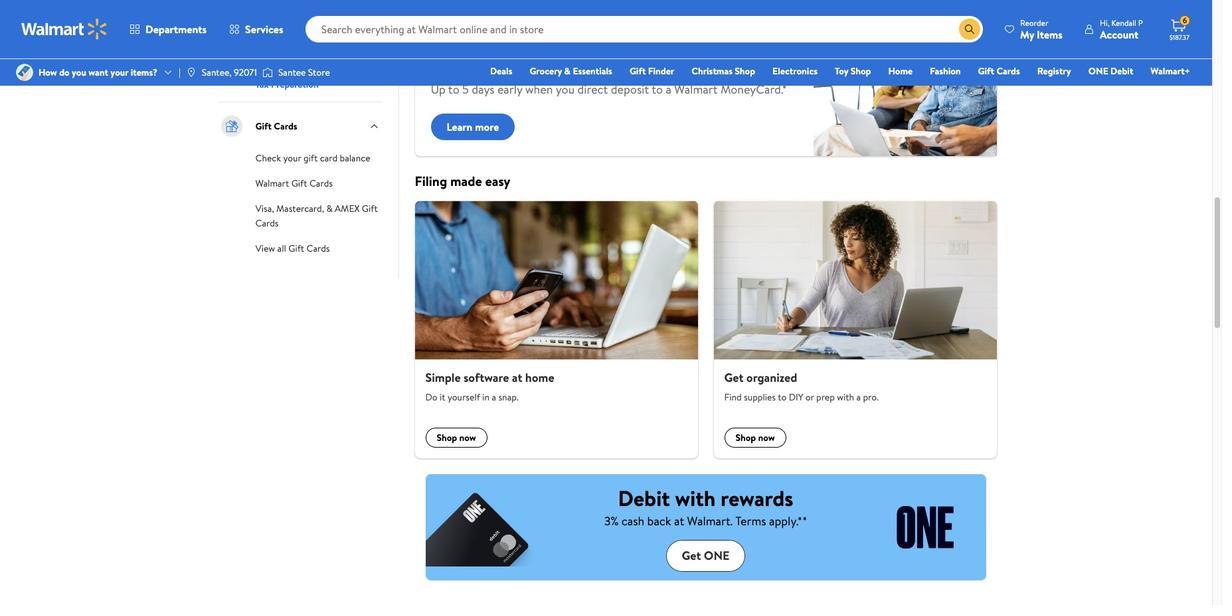 Task type: vqa. For each thing, say whether or not it's contained in the screenshot.
improvement
no



Task type: describe. For each thing, give the bounding box(es) containing it.
hi, kendall p account
[[1100, 17, 1144, 42]]

3%
[[604, 513, 619, 529]]

supplies
[[744, 391, 776, 404]]

money orders link
[[255, 26, 313, 41]]

fashion
[[930, 64, 961, 78]]

now for organized
[[759, 431, 775, 445]]

rewards
[[721, 484, 794, 513]]

gift cards link
[[972, 64, 1026, 78]]

gift cards image
[[218, 113, 245, 140]]

a inside get organized find supplies to diy or prep with a pro.
[[857, 391, 861, 404]]

finder
[[648, 64, 675, 78]]

gift
[[304, 151, 318, 165]]

one debit link
[[1083, 64, 1140, 78]]

cards left registry link
[[997, 64, 1020, 78]]

filing
[[415, 172, 447, 190]]

92071
[[234, 66, 257, 79]]

toy
[[835, 64, 849, 78]]

get organized find supplies to diy or prep with a pro.
[[725, 369, 879, 404]]

find
[[725, 391, 742, 404]]

shop right toy
[[851, 64, 871, 78]]

filing made easy
[[415, 172, 511, 190]]

cards down card
[[310, 177, 333, 190]]

to inside get organized find supplies to diy or prep with a pro.
[[778, 391, 787, 404]]

simple
[[426, 369, 461, 386]]

learn more
[[447, 120, 499, 134]]

refund
[[521, 47, 568, 70]]

cards down the visa, mastercard, & amex gift cards
[[307, 242, 330, 255]]

now for software
[[460, 431, 476, 445]]

view all gift cards link
[[255, 241, 330, 255]]

diy
[[789, 391, 804, 404]]

2 horizontal spatial walmart
[[675, 81, 718, 98]]

simple software at home list item
[[407, 201, 706, 459]]

walmart+ link
[[1145, 64, 1197, 78]]

deposit
[[611, 81, 649, 98]]

& inside the visa, mastercard, & amex gift cards
[[326, 202, 333, 215]]

search icon image
[[965, 24, 975, 35]]

services button
[[218, 13, 295, 45]]

& for essentials
[[564, 64, 571, 78]]

walmart gift cards
[[255, 177, 333, 190]]

my
[[1021, 27, 1035, 42]]

grocery & essentials
[[530, 64, 613, 78]]

gift finder link
[[624, 64, 681, 78]]

hi,
[[1100, 17, 1110, 28]]

get inside walmart moneycard get your tax refund fast
[[431, 47, 457, 70]]

cash
[[622, 513, 645, 529]]

direct
[[578, 81, 608, 98]]

cards up check on the left top of the page
[[274, 120, 297, 133]]

pro.
[[863, 391, 879, 404]]

christmas shop
[[692, 64, 756, 78]]

mastercard,
[[276, 202, 324, 215]]

get one link
[[666, 540, 746, 572]]

amex
[[335, 202, 360, 215]]

5
[[463, 81, 469, 98]]

view
[[255, 242, 275, 255]]

grocery & essentials link
[[524, 64, 619, 78]]

grocery
[[530, 64, 562, 78]]

items
[[1037, 27, 1063, 42]]

santee, 92071
[[202, 66, 257, 79]]

gift inside view all gift cards link
[[289, 242, 304, 255]]

0 horizontal spatial one
[[704, 548, 730, 564]]

1 vertical spatial gift cards
[[255, 120, 297, 133]]

do
[[426, 391, 438, 404]]

walmart image
[[21, 19, 108, 40]]

Search search field
[[305, 16, 983, 43]]

moneycard.*
[[721, 81, 787, 98]]

shop up moneycard.*
[[735, 64, 756, 78]]

toy shop
[[835, 64, 871, 78]]

kendall
[[1112, 17, 1137, 28]]

in
[[483, 391, 490, 404]]

christmas shop link
[[686, 64, 762, 78]]

card
[[320, 151, 338, 165]]

your inside walmart moneycard get your tax refund fast
[[460, 47, 491, 70]]

get for get one
[[682, 548, 701, 564]]

preparation
[[271, 78, 319, 91]]

home
[[889, 64, 913, 78]]

account
[[1100, 27, 1139, 42]]

 image for how do you want your items?
[[16, 64, 33, 81]]

gift inside gift cards link
[[978, 64, 995, 78]]

yourself
[[448, 391, 480, 404]]

home
[[525, 369, 555, 386]]

shop inside the get organized list item
[[736, 431, 756, 445]]

load
[[255, 2, 275, 15]]

1 horizontal spatial a
[[666, 81, 672, 98]]

transfers
[[285, 52, 321, 66]]

visa, mastercard, & amex gift cards link
[[255, 201, 378, 230]]

1 horizontal spatial to
[[652, 81, 663, 98]]

software
[[464, 369, 509, 386]]

0 horizontal spatial to
[[448, 81, 460, 98]]

christmas
[[692, 64, 733, 78]]

$187.37
[[1170, 33, 1190, 42]]

days
[[472, 81, 495, 98]]

debit with rewards 3% cash back at walmart. terms apply.**
[[604, 484, 808, 529]]

0 horizontal spatial your
[[111, 66, 128, 79]]

santee,
[[202, 66, 232, 79]]

1 vertical spatial you
[[556, 81, 575, 98]]

orders
[[285, 27, 313, 41]]

how
[[39, 66, 57, 79]]

gift finder
[[630, 64, 675, 78]]

0 vertical spatial one
[[1089, 64, 1109, 78]]



Task type: locate. For each thing, give the bounding box(es) containing it.
6
[[1183, 15, 1188, 26]]

1 vertical spatial get
[[725, 369, 744, 386]]

now down 'yourself'
[[460, 431, 476, 445]]

& left amex
[[326, 202, 333, 215]]

gift right all
[[289, 242, 304, 255]]

money
[[255, 27, 283, 41], [255, 52, 283, 66]]

gift inside the visa, mastercard, & amex gift cards
[[362, 202, 378, 215]]

1 horizontal spatial get
[[682, 548, 701, 564]]

gift cards inside gift cards link
[[978, 64, 1020, 78]]

now down supplies
[[759, 431, 775, 445]]

0 horizontal spatial walmart
[[255, 177, 289, 190]]

0 horizontal spatial you
[[72, 66, 86, 79]]

a right in
[[492, 391, 496, 404]]

essentials
[[573, 64, 613, 78]]

0 vertical spatial walmart
[[431, 31, 465, 44]]

1 vertical spatial debit
[[618, 484, 670, 513]]

money transfers link
[[255, 51, 321, 66]]

fashion link
[[924, 64, 967, 78]]

at right back
[[674, 513, 685, 529]]

money inside money transfers link
[[255, 52, 283, 66]]

departments
[[146, 22, 207, 37]]

with inside debit with rewards 3% cash back at walmart. terms apply.**
[[675, 484, 716, 513]]

walmart down check on the left top of the page
[[255, 177, 289, 190]]

1 money from the top
[[255, 27, 283, 41]]

gift right gift cards icon
[[255, 120, 272, 133]]

1 horizontal spatial &
[[326, 202, 333, 215]]

0 horizontal spatial shop now
[[437, 431, 476, 445]]

money for money transfers
[[255, 52, 283, 66]]

reorder my items
[[1021, 17, 1063, 42]]

one debit
[[1089, 64, 1134, 78]]

 image left the how
[[16, 64, 33, 81]]

early
[[498, 81, 523, 98]]

one
[[1089, 64, 1109, 78], [704, 548, 730, 564]]

shop now for organized
[[736, 431, 775, 445]]

1 vertical spatial money
[[255, 52, 283, 66]]

apply.**
[[769, 513, 808, 529]]

learn
[[447, 120, 473, 134]]

a
[[666, 81, 672, 98], [492, 391, 496, 404], [857, 391, 861, 404]]

walmart.
[[687, 513, 733, 529]]

one down the walmart.
[[704, 548, 730, 564]]

1 horizontal spatial walmart
[[431, 31, 465, 44]]

up
[[431, 81, 446, 98]]

fast
[[571, 47, 598, 70]]

0 vertical spatial with
[[837, 391, 855, 404]]

with right back
[[675, 484, 716, 513]]

Walmart Site-Wide search field
[[305, 16, 983, 43]]

departments button
[[118, 13, 218, 45]]

balance
[[340, 151, 370, 165]]

load & unload
[[255, 2, 314, 15]]

1 horizontal spatial  image
[[262, 66, 273, 79]]

 image for santee store
[[262, 66, 273, 79]]

0 vertical spatial get
[[431, 47, 457, 70]]

now
[[460, 431, 476, 445], [759, 431, 775, 445]]

1 horizontal spatial now
[[759, 431, 775, 445]]

view all gift cards
[[255, 242, 330, 255]]

it
[[440, 391, 446, 404]]

2 horizontal spatial get
[[725, 369, 744, 386]]

2 horizontal spatial a
[[857, 391, 861, 404]]

gift up deposit
[[630, 64, 646, 78]]

up to 5 days early when you direct deposit to a walmart moneycard.*
[[431, 81, 787, 98]]

money down load
[[255, 27, 283, 41]]

you down grocery & essentials link
[[556, 81, 575, 98]]

tax preparation
[[255, 78, 319, 91]]

0 horizontal spatial gift cards
[[255, 120, 297, 133]]

money inside money orders link
[[255, 27, 283, 41]]

toy shop link
[[829, 64, 877, 78]]

get for get organized find supplies to diy or prep with a pro.
[[725, 369, 744, 386]]

with
[[837, 391, 855, 404], [675, 484, 716, 513]]

organized
[[747, 369, 798, 386]]

cards down 'visa,' on the left top of page
[[255, 217, 279, 230]]

& for unload
[[277, 2, 283, 15]]

do
[[59, 66, 70, 79]]

shop now
[[437, 431, 476, 445], [736, 431, 775, 445]]

moneycard
[[467, 31, 514, 44]]

0 vertical spatial gift cards
[[978, 64, 1020, 78]]

deals
[[490, 64, 513, 78]]

0 horizontal spatial &
[[277, 2, 283, 15]]

2 horizontal spatial your
[[460, 47, 491, 70]]

2 shop now from the left
[[736, 431, 775, 445]]

cards inside the visa, mastercard, & amex gift cards
[[255, 217, 279, 230]]

shop now inside the get organized list item
[[736, 431, 775, 445]]

 image
[[16, 64, 33, 81], [262, 66, 273, 79]]

1 vertical spatial walmart
[[675, 81, 718, 98]]

1 horizontal spatial at
[[674, 513, 685, 529]]

1 now from the left
[[460, 431, 476, 445]]

0 horizontal spatial at
[[512, 369, 523, 386]]

back
[[648, 513, 671, 529]]

home link
[[883, 64, 919, 78]]

2 vertical spatial &
[[326, 202, 333, 215]]

a left the pro.
[[857, 391, 861, 404]]

when
[[526, 81, 553, 98]]

p
[[1139, 17, 1144, 28]]

0 horizontal spatial a
[[492, 391, 496, 404]]

walmart for cards
[[255, 177, 289, 190]]

gift cards
[[978, 64, 1020, 78], [255, 120, 297, 133]]

1 vertical spatial with
[[675, 484, 716, 513]]

terms
[[736, 513, 767, 529]]

get one
[[682, 548, 730, 564]]

registry
[[1038, 64, 1072, 78]]

money for money orders
[[255, 27, 283, 41]]

debit inside debit with rewards 3% cash back at walmart. terms apply.**
[[618, 484, 670, 513]]

walmart down christmas
[[675, 81, 718, 98]]

0 vertical spatial at
[[512, 369, 523, 386]]

a inside simple software at home do it yourself in a snap.
[[492, 391, 496, 404]]

walmart for get
[[431, 31, 465, 44]]

at
[[512, 369, 523, 386], [674, 513, 685, 529]]

2 vertical spatial walmart
[[255, 177, 289, 190]]

0 horizontal spatial  image
[[16, 64, 33, 81]]

your down moneycard
[[460, 47, 491, 70]]

at inside simple software at home do it yourself in a snap.
[[512, 369, 523, 386]]

|
[[179, 66, 181, 79]]

electronics link
[[767, 64, 824, 78]]

tax preparation link
[[255, 76, 319, 91]]

reorder
[[1021, 17, 1049, 28]]

check
[[255, 151, 281, 165]]

easy
[[485, 172, 511, 190]]

1 horizontal spatial debit
[[1111, 64, 1134, 78]]

now inside simple software at home list item
[[460, 431, 476, 445]]

6 $187.37
[[1170, 15, 1190, 42]]

0 vertical spatial debit
[[1111, 64, 1134, 78]]

1 vertical spatial &
[[564, 64, 571, 78]]

with right prep
[[837, 391, 855, 404]]

0 vertical spatial you
[[72, 66, 86, 79]]

now inside the get organized list item
[[759, 431, 775, 445]]

snap.
[[499, 391, 519, 404]]

deals link
[[484, 64, 519, 78]]

tax
[[255, 78, 269, 91]]

2 now from the left
[[759, 431, 775, 445]]

shop now inside simple software at home list item
[[437, 431, 476, 445]]

0 horizontal spatial debit
[[618, 484, 670, 513]]

at inside debit with rewards 3% cash back at walmart. terms apply.**
[[674, 513, 685, 529]]

services
[[245, 22, 283, 37]]

0 horizontal spatial get
[[431, 47, 457, 70]]

shop down it
[[437, 431, 457, 445]]

& right load
[[277, 2, 283, 15]]

gift inside walmart gift cards link
[[291, 177, 307, 190]]

1 horizontal spatial you
[[556, 81, 575, 98]]

0 horizontal spatial with
[[675, 484, 716, 513]]

1 vertical spatial at
[[674, 513, 685, 529]]

money up tax
[[255, 52, 283, 66]]

 image
[[186, 67, 197, 78]]

simple software at home do it yourself in a snap.
[[426, 369, 555, 404]]

gift cards up check on the left top of the page
[[255, 120, 297, 133]]

you right do
[[72, 66, 86, 79]]

list
[[407, 201, 1005, 459]]

 image right 92071
[[262, 66, 273, 79]]

1 horizontal spatial shop now
[[736, 431, 775, 445]]

registry link
[[1032, 64, 1078, 78]]

get organized list item
[[706, 201, 1005, 459]]

gift right amex
[[362, 202, 378, 215]]

items?
[[131, 66, 157, 79]]

shop
[[735, 64, 756, 78], [851, 64, 871, 78], [437, 431, 457, 445], [736, 431, 756, 445]]

check your gift card balance link
[[255, 150, 370, 165]]

1 horizontal spatial one
[[1089, 64, 1109, 78]]

debit
[[1111, 64, 1134, 78], [618, 484, 670, 513]]

1 horizontal spatial with
[[837, 391, 855, 404]]

get inside get organized find supplies to diy or prep with a pro.
[[725, 369, 744, 386]]

to down finder
[[652, 81, 663, 98]]

gift up mastercard,
[[291, 177, 307, 190]]

debit with rewards. get three percent cash back at walmart. terms apply. get one. image
[[426, 488, 986, 567]]

0 vertical spatial &
[[277, 2, 283, 15]]

2 horizontal spatial &
[[564, 64, 571, 78]]

more
[[475, 120, 499, 134]]

2 vertical spatial get
[[682, 548, 701, 564]]

1 horizontal spatial gift cards
[[978, 64, 1020, 78]]

shop now for software
[[437, 431, 476, 445]]

walmart inside walmart moneycard get your tax refund fast
[[431, 31, 465, 44]]

list containing simple software at home
[[407, 201, 1005, 459]]

gift cards right the fashion link
[[978, 64, 1020, 78]]

2 money from the top
[[255, 52, 283, 66]]

0 horizontal spatial now
[[460, 431, 476, 445]]

gift right fashion
[[978, 64, 995, 78]]

all
[[277, 242, 286, 255]]

store
[[308, 66, 330, 79]]

your left gift
[[283, 151, 301, 165]]

how do you want your items?
[[39, 66, 157, 79]]

shop now down 'yourself'
[[437, 431, 476, 445]]

santee store
[[278, 66, 330, 79]]

to left 5
[[448, 81, 460, 98]]

prep
[[817, 391, 835, 404]]

2 horizontal spatial to
[[778, 391, 787, 404]]

or
[[806, 391, 814, 404]]

gift inside gift finder link
[[630, 64, 646, 78]]

learn more button
[[431, 114, 515, 140]]

at up snap.
[[512, 369, 523, 386]]

walmart left moneycard
[[431, 31, 465, 44]]

1 vertical spatial one
[[704, 548, 730, 564]]

visa,
[[255, 202, 274, 215]]

walmart+
[[1151, 64, 1191, 78]]

your right the want
[[111, 66, 128, 79]]

get up up
[[431, 47, 457, 70]]

get up find
[[725, 369, 744, 386]]

walmart moneycard get your tax refund fast
[[431, 31, 598, 70]]

a down finder
[[666, 81, 672, 98]]

shop down find
[[736, 431, 756, 445]]

with inside get organized find supplies to diy or prep with a pro.
[[837, 391, 855, 404]]

0 vertical spatial money
[[255, 27, 283, 41]]

get down the walmart.
[[682, 548, 701, 564]]

money orders
[[255, 27, 313, 41]]

to left diy
[[778, 391, 787, 404]]

1 shop now from the left
[[437, 431, 476, 445]]

& left fast
[[564, 64, 571, 78]]

shop now down supplies
[[736, 431, 775, 445]]

walmart
[[431, 31, 465, 44], [675, 81, 718, 98], [255, 177, 289, 190]]

1 horizontal spatial your
[[283, 151, 301, 165]]

tax
[[495, 47, 517, 70]]

one down account
[[1089, 64, 1109, 78]]

shop inside simple software at home list item
[[437, 431, 457, 445]]



